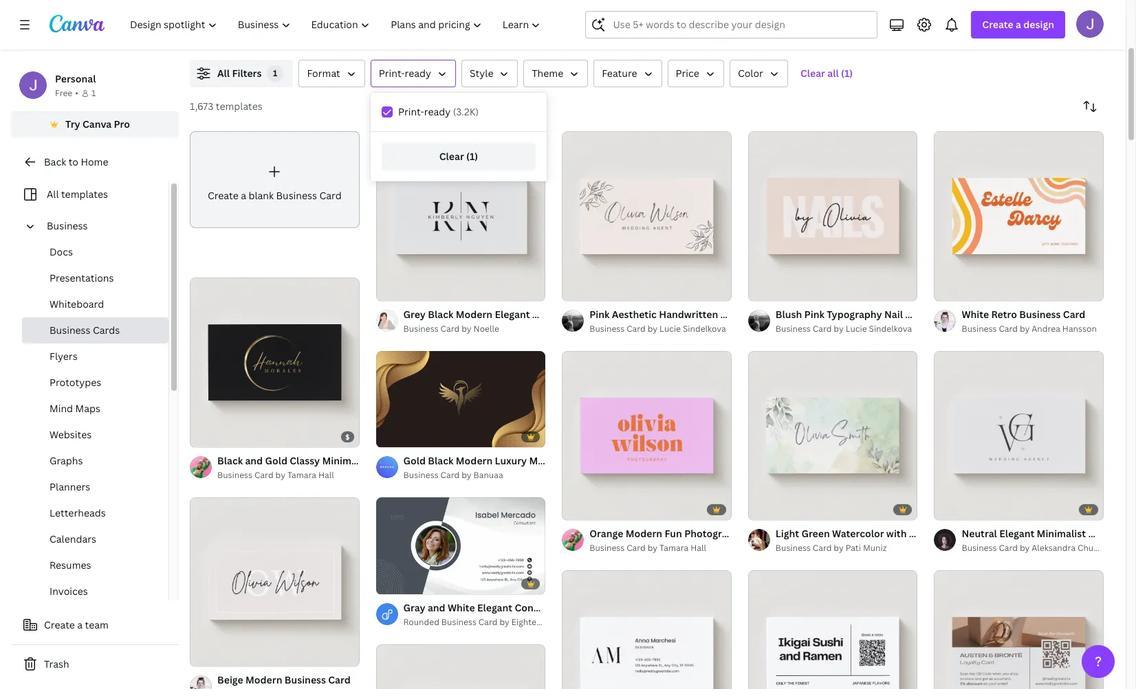 Task type: describe. For each thing, give the bounding box(es) containing it.
beige
[[217, 674, 243, 687]]

business inside business card by noelle link
[[403, 323, 439, 335]]

team
[[85, 619, 109, 632]]

fun
[[665, 528, 682, 541]]

of for pink aesthetic handwritten wedding agent business card
[[578, 285, 588, 295]]

pink aesthetic handwritten wedding agent business card image
[[562, 131, 732, 301]]

format
[[307, 67, 340, 80]]

blush
[[776, 308, 802, 321]]

standard
[[755, 28, 797, 41]]

business card by lucie sindelkova link for handwritten
[[590, 322, 732, 336]]

white
[[962, 308, 989, 321]]

of for orange modern fun photography business card
[[578, 505, 588, 515]]

classy
[[290, 454, 320, 467]]

clear for clear all (1)
[[801, 67, 825, 80]]

1 of 3 for orange modern fun photography business card
[[572, 505, 594, 515]]

customer happiness guarantee
[[906, 28, 1052, 41]]

1 of 3 for neutral elegant minimalist wedding a
[[944, 505, 967, 515]]

business card by noelle link
[[403, 322, 546, 336]]

print- for print-ready
[[379, 67, 405, 80]]

business inside create a blank business card element
[[276, 189, 317, 203]]

black and gold classy minimalist business card business card by tamara hall
[[217, 454, 440, 481]]

mind
[[50, 402, 73, 415]]

try
[[65, 118, 80, 131]]

free
[[55, 87, 72, 99]]

flowers
[[909, 528, 946, 541]]

business card by pati muniz link
[[776, 542, 918, 556]]

of for black and gold classy minimalist business card
[[206, 432, 216, 441]]

black and gold classy minimalist business card image
[[190, 278, 359, 447]]

1 filter options selected element
[[267, 65, 284, 82]]

hall inside orange modern fun photography business card business card by tamara hall
[[691, 543, 706, 555]]

by left the noelle
[[462, 323, 472, 335]]

wedding for a
[[1088, 528, 1129, 541]]

docs link
[[22, 239, 169, 266]]

business card by tamara hall link for fun
[[590, 542, 732, 556]]

modern inside gold black modern luxury manager area business card business card by banuaa
[[456, 455, 493, 468]]

noelle
[[474, 323, 499, 335]]

std
[[548, 617, 562, 628]]

of for light green watercolor with flowers business card
[[764, 505, 774, 515]]

of for white retro business card
[[950, 285, 960, 295]]

beige modern business card link
[[217, 673, 352, 689]]

letterheads
[[50, 507, 106, 520]]

fast
[[692, 28, 712, 41]]

1 for light green watercolor with flowers business card image
[[758, 505, 762, 515]]

1 of 3 link for light green watercolor with flowers business card
[[748, 351, 918, 521]]

pink aesthetic handwritten wedding agent business card link
[[590, 307, 860, 322]]

blush pink typography nail artist business card link
[[776, 307, 1000, 322]]

gold black modern luxury manager area business card business card by banuaa
[[403, 455, 662, 482]]

business cards
[[50, 324, 120, 337]]

white retro business card image
[[934, 131, 1104, 301]]

personal
[[55, 72, 96, 85]]

1 of 3 for white retro business card
[[944, 285, 967, 295]]

business inside beige modern business card link
[[285, 674, 326, 687]]

orange modern fun photography business card image
[[562, 351, 732, 521]]

customer
[[906, 28, 952, 41]]

modern for orange modern fun photography business card business card by tamara hall
[[626, 528, 662, 541]]

by left the eighteen
[[500, 617, 510, 628]]

1 of 2 link
[[376, 498, 546, 595]]

black and gold classy minimalist business card link
[[217, 454, 440, 469]]

lucie for handwritten
[[660, 323, 681, 335]]

prints
[[599, 28, 626, 41]]

price button
[[668, 60, 724, 87]]

conscious,
[[487, 28, 537, 41]]

neutral
[[962, 528, 997, 541]]

3 for light green watercolor with flowers business card
[[776, 505, 781, 515]]

all templates link
[[19, 182, 160, 208]]

guarantee
[[1004, 28, 1052, 41]]

business card by andrea hansson link
[[962, 322, 1097, 336]]

filters
[[232, 67, 262, 80]]

3 for black and gold classy minimalist business card
[[218, 432, 222, 441]]

muniz
[[863, 543, 887, 555]]

beauty & retail loyalty card in ash grey brown photo-centric style image
[[934, 571, 1104, 690]]

light green watercolor with flowers business card image
[[748, 351, 918, 521]]

format button
[[299, 60, 365, 87]]

rounded business card by eighteen std link
[[403, 616, 562, 630]]

1,673 templates
[[190, 100, 263, 113]]

neutral elegant minimalist wedding a link
[[962, 527, 1136, 542]]

to for back
[[69, 155, 78, 169]]

all for all templates
[[47, 188, 59, 201]]

3 for blush pink typography nail artist business card
[[776, 285, 781, 295]]

quality
[[563, 28, 596, 41]]

ready for print-ready (3.2k)
[[424, 105, 451, 118]]

a for design
[[1016, 18, 1021, 31]]

ready for print-ready
[[405, 67, 431, 80]]

trash
[[44, 658, 69, 671]]

all
[[828, 67, 839, 80]]

light
[[776, 528, 799, 541]]

top level navigation element
[[121, 11, 553, 39]]

blush pink typography nail artist business card business card by lucie sindelkova
[[776, 308, 1000, 335]]

elegant
[[1000, 528, 1035, 541]]

eco-
[[466, 28, 487, 41]]

light green watercolor with flowers business card business card by pati muniz
[[776, 528, 1014, 555]]

create a blank business card link
[[190, 131, 359, 228]]

pati
[[846, 543, 861, 555]]

by inside blush pink typography nail artist business card business card by lucie sindelkova
[[834, 323, 844, 335]]

all filters
[[217, 67, 262, 80]]

by inside 'pink aesthetic handwritten wedding agent business card business card by lucie sindelkova'
[[648, 323, 658, 335]]

aesthetic
[[612, 308, 657, 321]]

color
[[738, 67, 763, 80]]

1 for blush pink typography nail artist business card image
[[758, 285, 762, 295]]

calendars link
[[22, 527, 169, 553]]

invoices link
[[22, 579, 169, 605]]

orange modern fun photography business card link
[[590, 527, 814, 542]]

1 of 3 for blush pink typography nail artist business card
[[758, 285, 781, 295]]

templates for 1,673 templates
[[216, 100, 263, 113]]

banuaa
[[474, 470, 503, 482]]

create for create a team
[[44, 619, 75, 632]]

pro
[[114, 118, 130, 131]]

print-ready
[[379, 67, 431, 80]]

all templates
[[47, 188, 108, 201]]

business inside neutral elegant minimalist wedding a business card by aleksandra chubar
[[962, 543, 997, 555]]

photography
[[685, 528, 745, 541]]

by inside neutral elegant minimalist wedding a business card by aleksandra chubar
[[1020, 543, 1030, 555]]

clear all (1)
[[801, 67, 853, 80]]

rounded business card by eighteen std
[[403, 617, 562, 628]]

style
[[470, 67, 493, 80]]

eighteen
[[512, 617, 546, 628]]

1 for beige modern business card image
[[199, 651, 204, 661]]

create a team button
[[11, 612, 179, 640]]

print- for print-ready (3.2k)
[[398, 105, 424, 118]]

of inside 1 of 2 link
[[392, 579, 402, 589]]

1 horizontal spatial and
[[333, 28, 350, 41]]

black inside black and gold classy minimalist business card business card by tamara hall
[[217, 454, 243, 467]]

3 for orange modern fun photography business card
[[590, 505, 594, 515]]

1 of 3 link for blush pink typography nail artist business card
[[748, 131, 918, 301]]

theme
[[532, 67, 564, 80]]

1 of 3 link for neutral elegant minimalist wedding a
[[934, 351, 1104, 521]]

3 for pink aesthetic handwritten wedding agent business card
[[590, 285, 594, 295]]

black inside gold black modern luxury manager area business card business card by banuaa
[[428, 455, 454, 468]]

by inside white retro business card business card by andrea hansson
[[1020, 323, 1030, 335]]

mind maps link
[[22, 396, 169, 422]]

and for black and gold classy minimalist business card business card by tamara hall
[[245, 454, 263, 467]]

white retro business card link
[[962, 307, 1097, 322]]

1 of 3 for pink aesthetic handwritten wedding agent business card
[[572, 285, 594, 295]]

(3.2k)
[[453, 105, 479, 118]]

print-ready (3.2k)
[[398, 105, 479, 118]]

trash link
[[11, 651, 179, 679]]



Task type: vqa. For each thing, say whether or not it's contained in the screenshot.


Task type: locate. For each thing, give the bounding box(es) containing it.
business
[[276, 189, 317, 203], [47, 219, 88, 232], [934, 308, 975, 321], [794, 308, 835, 321], [1020, 308, 1061, 321], [403, 323, 439, 335], [776, 323, 811, 335], [590, 323, 625, 335], [962, 323, 997, 335], [50, 324, 90, 337], [374, 454, 415, 467], [596, 455, 638, 468], [217, 469, 252, 481], [403, 470, 439, 482], [948, 528, 989, 541], [748, 528, 789, 541], [776, 543, 811, 555], [590, 543, 625, 555], [962, 543, 997, 555], [441, 617, 477, 628], [285, 674, 326, 687]]

1 horizontal spatial black white simple light food qr code business card image
[[748, 571, 918, 690]]

1 vertical spatial to
[[69, 155, 78, 169]]

orange modern fun photography business card business card by tamara hall
[[590, 528, 814, 555]]

black white simple light food qr code business card image
[[748, 571, 918, 690], [376, 645, 546, 690]]

0 vertical spatial hall
[[318, 469, 334, 481]]

free •
[[55, 87, 78, 99]]

1 for black and gold classy minimalist business card image
[[199, 432, 204, 441]]

pink
[[804, 308, 825, 321], [590, 308, 610, 321]]

business inside rounded business card by eighteen std link
[[441, 617, 477, 628]]

3 for neutral elegant minimalist wedding a
[[962, 505, 967, 515]]

card inside neutral elegant minimalist wedding a business card by aleksandra chubar
[[999, 543, 1018, 555]]

1 horizontal spatial hall
[[691, 543, 706, 555]]

0 horizontal spatial pink
[[590, 308, 610, 321]]

1 horizontal spatial sindelkova
[[869, 323, 912, 335]]

1 vertical spatial hall
[[691, 543, 706, 555]]

0 horizontal spatial templates
[[61, 188, 108, 201]]

hansson
[[1063, 323, 1097, 335]]

modern up business card by banuaa link
[[456, 455, 493, 468]]

aleksandra
[[1032, 543, 1076, 555]]

Sort by button
[[1076, 93, 1104, 120]]

lucie inside 'pink aesthetic handwritten wedding agent business card business card by lucie sindelkova'
[[660, 323, 681, 335]]

websites link
[[22, 422, 169, 448]]

gold inside gold black modern luxury manager area business card business card by banuaa
[[403, 455, 426, 468]]

1 pink from the left
[[804, 308, 825, 321]]

create a design button
[[971, 11, 1065, 39]]

2 lucie from the left
[[660, 323, 681, 335]]

sindelkova for typography
[[869, 323, 912, 335]]

0 horizontal spatial modern
[[246, 674, 282, 687]]

to for easy
[[288, 28, 298, 41]]

0 horizontal spatial sindelkova
[[683, 323, 726, 335]]

0 horizontal spatial lucie
[[660, 323, 681, 335]]

1 horizontal spatial modern
[[456, 455, 493, 468]]

business card by tamara hall link down classy
[[217, 469, 359, 483]]

1 of 3 link for white retro business card
[[934, 131, 1104, 301]]

business card by lucie sindelkova link for typography
[[776, 322, 918, 336]]

1 vertical spatial modern
[[626, 528, 662, 541]]

2 horizontal spatial and
[[714, 28, 732, 41]]

0 horizontal spatial business card by lucie sindelkova link
[[590, 322, 732, 336]]

home
[[81, 155, 108, 169]]

3 for white retro business card
[[962, 285, 967, 295]]

1 horizontal spatial business card by lucie sindelkova link
[[776, 322, 918, 336]]

a for team
[[77, 619, 83, 632]]

1 horizontal spatial wedding
[[1088, 528, 1129, 541]]

create a blank business card element
[[190, 131, 359, 228]]

0 vertical spatial a
[[1016, 18, 1021, 31]]

business inside business link
[[47, 219, 88, 232]]

and left the free at the right of page
[[714, 28, 732, 41]]

hall down the 'black and gold classy minimalist business card' link on the left
[[318, 469, 334, 481]]

2 vertical spatial create
[[44, 619, 75, 632]]

2 horizontal spatial modern
[[626, 528, 662, 541]]

1 for pink aesthetic handwritten wedding agent business card image
[[572, 285, 576, 295]]

modern for beige modern business card
[[246, 674, 282, 687]]

1 horizontal spatial all
[[217, 67, 230, 80]]

create a design
[[982, 18, 1054, 31]]

1 vertical spatial minimalist
[[1037, 528, 1086, 541]]

(1)
[[841, 67, 853, 80], [466, 150, 478, 163]]

0 horizontal spatial tamara
[[287, 469, 316, 481]]

price
[[676, 67, 699, 80]]

1 for white retro business card image
[[944, 285, 948, 295]]

gold inside black and gold classy minimalist business card business card by tamara hall
[[265, 454, 287, 467]]

business link
[[41, 213, 160, 239]]

canva
[[83, 118, 112, 131]]

fast and free standard shipping
[[692, 28, 840, 41]]

resumes
[[50, 559, 91, 572]]

0 vertical spatial (1)
[[841, 67, 853, 80]]

1 vertical spatial ready
[[424, 105, 451, 118]]

1 horizontal spatial minimalist
[[1037, 528, 1086, 541]]

business card by noelle
[[403, 323, 499, 335]]

gray and white elegant consultant rounded business card landscape image
[[376, 498, 546, 595]]

a left team in the bottom left of the page
[[77, 619, 83, 632]]

a left blank
[[241, 189, 246, 203]]

modern inside orange modern fun photography business card business card by tamara hall
[[626, 528, 662, 541]]

0 horizontal spatial clear
[[439, 150, 464, 163]]

Search search field
[[613, 12, 869, 38]]

pink inside blush pink typography nail artist business card business card by lucie sindelkova
[[804, 308, 825, 321]]

all left "filters"
[[217, 67, 230, 80]]

by left pati
[[834, 543, 844, 555]]

minimalist inside neutral elegant minimalist wedding a business card by aleksandra chubar
[[1037, 528, 1086, 541]]

1 vertical spatial create
[[208, 189, 239, 203]]

0 vertical spatial templates
[[216, 100, 263, 113]]

and for fast and free standard shipping
[[714, 28, 732, 41]]

templates down back to home
[[61, 188, 108, 201]]

1 vertical spatial templates
[[61, 188, 108, 201]]

1 vertical spatial all
[[47, 188, 59, 201]]

jacob simon image
[[1076, 10, 1104, 38]]

nail
[[884, 308, 903, 321]]

and left classy
[[245, 454, 263, 467]]

sindelkova inside blush pink typography nail artist business card business card by lucie sindelkova
[[869, 323, 912, 335]]

green
[[802, 528, 830, 541]]

sindelkova for handwritten
[[683, 323, 726, 335]]

templates for all templates
[[61, 188, 108, 201]]

graphs
[[50, 455, 83, 468]]

0 horizontal spatial to
[[69, 155, 78, 169]]

0 vertical spatial to
[[288, 28, 298, 41]]

0 vertical spatial tamara
[[287, 469, 316, 481]]

(1) down "(3.2k)" at the left of page
[[466, 150, 478, 163]]

clear for clear (1)
[[439, 150, 464, 163]]

black
[[217, 454, 243, 467], [428, 455, 454, 468]]

a inside create a design dropdown button
[[1016, 18, 1021, 31]]

try canva pro button
[[11, 111, 179, 138]]

(1) right all
[[841, 67, 853, 80]]

card
[[319, 189, 342, 203], [978, 308, 1000, 321], [837, 308, 860, 321], [1063, 308, 1086, 321], [441, 323, 460, 335], [813, 323, 832, 335], [627, 323, 646, 335], [999, 323, 1018, 335], [417, 454, 440, 467], [640, 455, 662, 468], [254, 469, 274, 481], [441, 470, 460, 482], [992, 528, 1014, 541], [791, 528, 814, 541], [813, 543, 832, 555], [627, 543, 646, 555], [999, 543, 1018, 555], [479, 617, 498, 628], [328, 674, 351, 687]]

back to home
[[44, 155, 108, 169]]

maps
[[75, 402, 100, 415]]

luxury
[[495, 455, 527, 468]]

clear left all
[[801, 67, 825, 80]]

business card by tamara hall link
[[217, 469, 359, 483], [590, 542, 732, 556]]

letterheads link
[[22, 501, 169, 527]]

pink left aesthetic
[[590, 308, 610, 321]]

invoices
[[50, 585, 88, 598]]

modern left fun
[[626, 528, 662, 541]]

gold black modern luxury manager area business card link
[[403, 454, 662, 469]]

2 sindelkova from the left
[[683, 323, 726, 335]]

to
[[288, 28, 298, 41], [69, 155, 78, 169]]

clear
[[801, 67, 825, 80], [439, 150, 464, 163]]

by down aesthetic
[[648, 323, 658, 335]]

1 horizontal spatial (1)
[[841, 67, 853, 80]]

business card by banuaa link
[[403, 469, 546, 483]]

sindelkova down handwritten
[[683, 323, 726, 335]]

prototypes link
[[22, 370, 169, 396]]

0 horizontal spatial all
[[47, 188, 59, 201]]

to right the easy
[[288, 28, 298, 41]]

flyers link
[[22, 344, 169, 370]]

2 business card by lucie sindelkova link from the left
[[590, 322, 732, 336]]

1 vertical spatial tamara
[[660, 543, 689, 555]]

1 horizontal spatial create
[[208, 189, 239, 203]]

design
[[1024, 18, 1054, 31]]

tamara inside black and gold classy minimalist business card business card by tamara hall
[[287, 469, 316, 481]]

business card by tamara hall link for gold
[[217, 469, 359, 483]]

by down the 'black and gold classy minimalist business card' link on the left
[[276, 469, 285, 481]]

0 vertical spatial wedding
[[721, 308, 762, 321]]

try canva pro
[[65, 118, 130, 131]]

by inside black and gold classy minimalist business card business card by tamara hall
[[276, 469, 285, 481]]

tamara inside orange modern fun photography business card business card by tamara hall
[[660, 543, 689, 555]]

1 horizontal spatial black
[[428, 455, 454, 468]]

by inside light green watercolor with flowers business card business card by pati muniz
[[834, 543, 844, 555]]

3
[[776, 285, 781, 295], [590, 285, 594, 295], [962, 285, 967, 295], [404, 286, 408, 295], [218, 432, 222, 441], [776, 505, 781, 515], [590, 505, 594, 515], [962, 505, 967, 515], [218, 651, 222, 661]]

graphs link
[[22, 448, 169, 475]]

create for create a blank business card
[[208, 189, 239, 203]]

0 horizontal spatial black white simple light food qr code business card image
[[376, 645, 546, 690]]

0 vertical spatial ready
[[405, 67, 431, 80]]

minimalist down $
[[322, 454, 371, 467]]

typography
[[827, 308, 882, 321]]

0 vertical spatial minimalist
[[322, 454, 371, 467]]

0 horizontal spatial (1)
[[466, 150, 478, 163]]

create a team
[[44, 619, 109, 632]]

beige modern business card image
[[190, 498, 359, 667]]

neutral elegant minimalist wedding agency  business card image
[[934, 351, 1104, 521]]

hall inside black and gold classy minimalist business card business card by tamara hall
[[318, 469, 334, 481]]

by inside orange modern fun photography business card business card by tamara hall
[[648, 543, 658, 555]]

1 of 3 for light green watercolor with flowers business card
[[758, 505, 781, 515]]

1 sindelkova from the left
[[869, 323, 912, 335]]

sindelkova down blush pink typography nail artist business card link
[[869, 323, 912, 335]]

by down white retro business card link
[[1020, 323, 1030, 335]]

1 of 3 link for black and gold classy minimalist business card
[[190, 278, 359, 447]]

tamara down fun
[[660, 543, 689, 555]]

create inside dropdown button
[[982, 18, 1014, 31]]

color button
[[730, 60, 788, 87]]

a inside create a team button
[[77, 619, 83, 632]]

1 for orange modern fun photography business card
[[572, 505, 576, 515]]

planners link
[[22, 475, 169, 501]]

gold black modern luxury manager area business card image
[[376, 351, 546, 448]]

0 horizontal spatial business card by tamara hall link
[[217, 469, 359, 483]]

1 horizontal spatial gold
[[403, 455, 426, 468]]

modern inside beige modern business card link
[[246, 674, 282, 687]]

happiness
[[954, 28, 1002, 41]]

create inside button
[[44, 619, 75, 632]]

business card by tamara hall link down fun
[[590, 542, 732, 556]]

blush pink typography nail artist business card image
[[748, 131, 918, 301]]

lucie down typography
[[846, 323, 867, 335]]

with
[[887, 528, 907, 541]]

business card by aleksandra chubar link
[[962, 542, 1107, 556]]

lucie for typography
[[846, 323, 867, 335]]

0 horizontal spatial and
[[245, 454, 263, 467]]

0 horizontal spatial gold
[[265, 454, 287, 467]]

by inside gold black modern luxury manager area business card business card by banuaa
[[462, 470, 472, 482]]

1 vertical spatial print-
[[398, 105, 424, 118]]

1 horizontal spatial templates
[[216, 100, 263, 113]]

1 of 3 link for pink aesthetic handwritten wedding agent business card
[[562, 131, 732, 301]]

templates down all filters
[[216, 100, 263, 113]]

retro
[[991, 308, 1017, 321]]

1 of 3 link for orange modern fun photography business card
[[562, 351, 732, 521]]

gold up business card by banuaa link
[[403, 455, 426, 468]]

manager
[[529, 455, 570, 468]]

lucie down handwritten
[[660, 323, 681, 335]]

0 horizontal spatial minimalist
[[322, 454, 371, 467]]

ready up print-ready (3.2k)
[[405, 67, 431, 80]]

pink inside 'pink aesthetic handwritten wedding agent business card business card by lucie sindelkova'
[[590, 308, 610, 321]]

of for neutral elegant minimalist wedding a
[[950, 505, 960, 515]]

and right create
[[333, 28, 350, 41]]

1 vertical spatial business card by tamara hall link
[[590, 542, 732, 556]]

0 horizontal spatial black
[[217, 454, 243, 467]]

cards
[[93, 324, 120, 337]]

0 vertical spatial all
[[217, 67, 230, 80]]

create
[[300, 28, 330, 41]]

wedding for agent
[[721, 308, 762, 321]]

business card by lucie sindelkova link down aesthetic
[[590, 322, 732, 336]]

wedding inside neutral elegant minimalist wedding a business card by aleksandra chubar
[[1088, 528, 1129, 541]]

a for blank
[[241, 189, 246, 203]]

0 vertical spatial clear
[[801, 67, 825, 80]]

hall down orange modern fun photography business card "link"
[[691, 543, 706, 555]]

tamara down classy
[[287, 469, 316, 481]]

a left the design
[[1016, 18, 1021, 31]]

of for blush pink typography nail artist business card
[[764, 285, 774, 295]]

of
[[764, 285, 774, 295], [578, 285, 588, 295], [950, 285, 960, 295], [392, 286, 402, 295], [206, 432, 216, 441], [764, 505, 774, 515], [578, 505, 588, 515], [950, 505, 960, 515], [392, 579, 402, 589], [206, 651, 216, 661]]

lucie inside blush pink typography nail artist business card business card by lucie sindelkova
[[846, 323, 867, 335]]

watercolor
[[832, 528, 884, 541]]

1 lucie from the left
[[846, 323, 867, 335]]

a
[[1132, 528, 1136, 541]]

presentations link
[[22, 266, 169, 292]]

business card by lucie sindelkova link
[[776, 322, 918, 336], [590, 322, 732, 336]]

1 business card by lucie sindelkova link from the left
[[776, 322, 918, 336]]

customize
[[353, 28, 400, 41]]

easy to create and customize
[[264, 28, 400, 41]]

1 horizontal spatial pink
[[804, 308, 825, 321]]

1 horizontal spatial a
[[241, 189, 246, 203]]

1 vertical spatial wedding
[[1088, 528, 1129, 541]]

0 horizontal spatial wedding
[[721, 308, 762, 321]]

gold left classy
[[265, 454, 287, 467]]

1 of 3 for black and gold classy minimalist business card
[[199, 432, 222, 441]]

calendars
[[50, 533, 96, 546]]

print- inside print-ready button
[[379, 67, 405, 80]]

1 for gray and white elegant consultant rounded business card landscape image
[[386, 579, 390, 589]]

pink right blush in the right of the page
[[804, 308, 825, 321]]

1 horizontal spatial tamara
[[660, 543, 689, 555]]

presentations
[[50, 272, 114, 285]]

back
[[44, 155, 66, 169]]

1 vertical spatial clear
[[439, 150, 464, 163]]

to inside "link"
[[69, 155, 78, 169]]

1 vertical spatial a
[[241, 189, 246, 203]]

chubar
[[1078, 543, 1107, 555]]

back to home link
[[11, 149, 179, 176]]

1,673
[[190, 100, 213, 113]]

1 horizontal spatial to
[[288, 28, 298, 41]]

and inside black and gold classy minimalist business card business card by tamara hall
[[245, 454, 263, 467]]

1 vertical spatial (1)
[[466, 150, 478, 163]]

to right back
[[69, 155, 78, 169]]

print- down print-ready button
[[398, 105, 424, 118]]

neutral elegant minimalist wedding a business card by aleksandra chubar
[[962, 528, 1136, 555]]

by
[[462, 323, 472, 335], [834, 323, 844, 335], [648, 323, 658, 335], [1020, 323, 1030, 335], [276, 469, 285, 481], [462, 470, 472, 482], [834, 543, 844, 555], [648, 543, 658, 555], [1020, 543, 1030, 555], [500, 617, 510, 628]]

minimalist
[[322, 454, 371, 467], [1037, 528, 1086, 541]]

area
[[572, 455, 594, 468]]

2 horizontal spatial a
[[1016, 18, 1021, 31]]

create for create a design
[[982, 18, 1014, 31]]

by down orange modern fun photography business card "link"
[[648, 543, 658, 555]]

business card by lucie sindelkova link down typography
[[776, 322, 918, 336]]

agent
[[764, 308, 791, 321]]

1 horizontal spatial business card by tamara hall link
[[590, 542, 732, 556]]

0 horizontal spatial hall
[[318, 469, 334, 481]]

docs
[[50, 246, 73, 259]]

all down back
[[47, 188, 59, 201]]

2 horizontal spatial create
[[982, 18, 1014, 31]]

print- down customize
[[379, 67, 405, 80]]

a inside create a blank business card element
[[241, 189, 246, 203]]

2 vertical spatial modern
[[246, 674, 282, 687]]

None search field
[[586, 11, 878, 39]]

style button
[[462, 60, 518, 87]]

whiteboard link
[[22, 292, 169, 318]]

by left "banuaa"
[[462, 470, 472, 482]]

ready inside button
[[405, 67, 431, 80]]

0 vertical spatial business card by tamara hall link
[[217, 469, 359, 483]]

1 for neutral elegant minimalist wedding agency  business card image
[[944, 505, 948, 515]]

wedding left agent
[[721, 308, 762, 321]]

2 vertical spatial a
[[77, 619, 83, 632]]

0 vertical spatial modern
[[456, 455, 493, 468]]

ready left "(3.2k)" at the left of page
[[424, 105, 451, 118]]

0 vertical spatial create
[[982, 18, 1014, 31]]

modern right beige
[[246, 674, 282, 687]]

minimalist up the aleksandra
[[1037, 528, 1086, 541]]

whiteboard
[[50, 298, 104, 311]]

2 pink from the left
[[590, 308, 610, 321]]

1 horizontal spatial lucie
[[846, 323, 867, 335]]

0 horizontal spatial create
[[44, 619, 75, 632]]

by down elegant
[[1020, 543, 1030, 555]]

wedding inside 'pink aesthetic handwritten wedding agent business card business card by lucie sindelkova'
[[721, 308, 762, 321]]

by down typography
[[834, 323, 844, 335]]

minimalist inside black and gold classy minimalist business card business card by tamara hall
[[322, 454, 371, 467]]

wedding up chubar
[[1088, 528, 1129, 541]]

feature
[[602, 67, 637, 80]]

0 vertical spatial print-
[[379, 67, 405, 80]]

1 of 3 link
[[376, 131, 546, 302], [562, 131, 732, 301], [748, 131, 918, 301], [934, 131, 1104, 301], [190, 278, 359, 447], [748, 351, 918, 521], [562, 351, 732, 521], [934, 351, 1104, 521], [190, 498, 359, 667]]

cream black minimalist modern monogram letter initial business card image
[[562, 571, 732, 690]]

clear down print-ready (3.2k)
[[439, 150, 464, 163]]

1 horizontal spatial clear
[[801, 67, 825, 80]]

light green watercolor with flowers business card link
[[776, 527, 1014, 542]]

all for all filters
[[217, 67, 230, 80]]

0 horizontal spatial a
[[77, 619, 83, 632]]

sindelkova inside 'pink aesthetic handwritten wedding agent business card business card by lucie sindelkova'
[[683, 323, 726, 335]]



